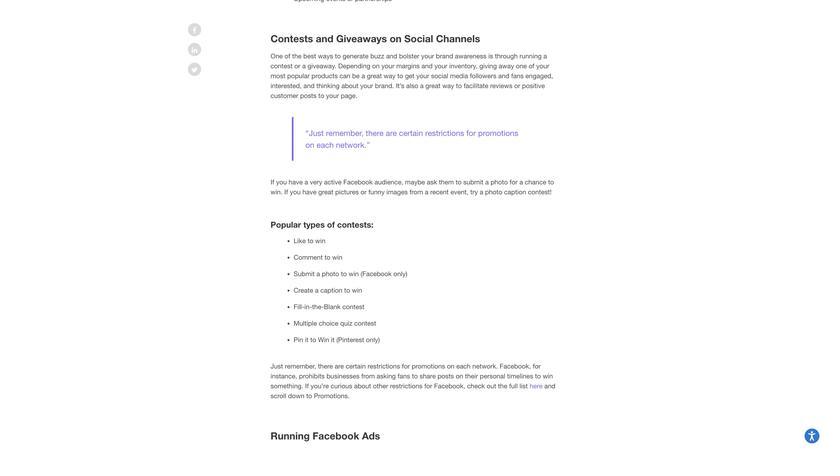 Task type: locate. For each thing, give the bounding box(es) containing it.
you up win.
[[276, 178, 287, 186]]

from inside the if you have a very active facebook audience, maybe ask them to submit a photo for a chance to win. if you have great pictures or funny images from a recent event, try a photo caption contest!
[[410, 188, 423, 196]]

a
[[544, 52, 547, 60], [302, 62, 306, 70], [362, 72, 365, 80], [420, 82, 424, 89], [305, 178, 308, 186], [486, 178, 489, 186], [520, 178, 523, 186], [425, 188, 429, 196], [480, 188, 484, 196], [317, 270, 320, 278], [315, 287, 319, 294]]

0 vertical spatial facebook,
[[500, 362, 531, 370]]

0 vertical spatial of
[[285, 52, 291, 60]]

win
[[316, 237, 326, 245], [333, 254, 343, 261], [349, 270, 359, 278], [352, 287, 362, 294], [543, 372, 553, 380]]

contests and giveaways on social channels
[[271, 33, 481, 45]]

posts right share
[[438, 372, 454, 380]]

0 horizontal spatial the
[[292, 52, 302, 60]]

engaged,
[[526, 72, 554, 80]]

the-
[[312, 303, 324, 311]]

popular
[[287, 72, 310, 80]]

and scroll down to promotions.
[[271, 382, 556, 400]]

2 vertical spatial or
[[361, 188, 367, 196]]

remember, inside just remember, there are certain restrictions for promotions on each network.
[[326, 128, 364, 138]]

are for just remember, there are certain restrictions for promotions on each network. facebook, for instance, prohibits businesses from asking fans to share posts on their personal timelines to win something. if you're curious about other restrictions for facebook, check out the full list
[[335, 362, 344, 370]]

active
[[324, 178, 342, 186]]

1 vertical spatial promotions
[[412, 362, 446, 370]]

1 horizontal spatial facebook,
[[500, 362, 531, 370]]

are inside just remember, there are certain restrictions for promotions on each network. facebook, for instance, prohibits businesses from asking fans to share posts on their personal timelines to win something. if you're curious about other restrictions for facebook, check out the full list
[[335, 362, 344, 370]]

the left full on the right bottom
[[498, 382, 508, 390]]

0 horizontal spatial certain
[[346, 362, 366, 370]]

are inside just remember, there are certain restrictions for promotions on each network.
[[386, 128, 397, 138]]

remember, for just remember, there are certain restrictions for promotions on each network.
[[326, 128, 364, 138]]

the left best
[[292, 52, 302, 60]]

and up ways
[[316, 33, 334, 45]]

certain inside just remember, there are certain restrictions for promotions on each network.
[[399, 128, 423, 138]]

share
[[420, 372, 436, 380]]

only)
[[394, 270, 408, 278], [366, 336, 380, 344]]

in-
[[305, 303, 312, 311]]

very
[[310, 178, 323, 186]]

it right the win on the bottom
[[331, 336, 335, 344]]

to down thinking
[[319, 92, 324, 99]]

2 vertical spatial contest
[[355, 320, 377, 327]]

promotions inside just remember, there are certain restrictions for promotions on each network.
[[479, 128, 519, 138]]

page.
[[341, 92, 358, 99]]

can
[[340, 72, 351, 80]]

from up other
[[362, 372, 375, 380]]

certain for just remember, there are certain restrictions for promotions on each network. facebook, for instance, prohibits businesses from asking fans to share posts on their personal timelines to win something. if you're curious about other restrictions for facebook, check out the full list
[[346, 362, 366, 370]]

0 vertical spatial you
[[276, 178, 287, 186]]

check
[[468, 382, 485, 390]]

0 horizontal spatial it
[[305, 336, 309, 344]]

just remember, there are certain restrictions for promotions on each network. facebook, for instance, prohibits businesses from asking fans to share posts on their personal timelines to win something. if you're curious about other restrictions for facebook, check out the full list
[[271, 362, 553, 390]]

0 vertical spatial there
[[366, 128, 384, 138]]

to
[[335, 52, 341, 60], [398, 72, 404, 80], [456, 82, 462, 89], [319, 92, 324, 99], [456, 178, 462, 186], [549, 178, 554, 186], [308, 237, 314, 245], [325, 254, 331, 261], [341, 270, 347, 278], [345, 287, 350, 294], [311, 336, 316, 344], [412, 372, 418, 380], [536, 372, 541, 380], [306, 392, 312, 400]]

0 horizontal spatial each
[[317, 140, 334, 150]]

of right one
[[285, 52, 291, 60]]

from
[[410, 188, 423, 196], [362, 372, 375, 380]]

win right the timelines
[[543, 372, 553, 380]]

network. inside just remember, there are certain restrictions for promotions on each network. facebook, for instance, prohibits businesses from asking fans to share posts on their personal timelines to win something. if you're curious about other restrictions for facebook, check out the full list
[[473, 362, 498, 370]]

you
[[276, 178, 287, 186], [290, 188, 301, 196]]

1 vertical spatial network.
[[473, 362, 498, 370]]

0 horizontal spatial just
[[271, 362, 283, 370]]

there inside just remember, there are certain restrictions for promotions on each network. facebook, for instance, prohibits businesses from asking fans to share posts on their personal timelines to win something. if you're curious about other restrictions for facebook, check out the full list
[[318, 362, 333, 370]]

posts inside one of the best ways to generate buzz and bolster your brand awareness is through running a contest or a giveaway. depending on your margins and your inventory, giving away one of your most popular products can be a great way to get your social media followers and fans engaged, interested, and thinking about your brand. it's also a great way to facilitate reviews or positive customer posts to your page.
[[300, 92, 317, 99]]

to down submit a photo to win (facebook only)
[[345, 287, 350, 294]]

have left very
[[289, 178, 303, 186]]

about left other
[[354, 382, 371, 390]]

best
[[304, 52, 316, 60]]

2 horizontal spatial or
[[515, 82, 521, 89]]

remember, inside just remember, there are certain restrictions for promotions on each network. facebook, for instance, prohibits businesses from asking fans to share posts on their personal timelines to win something. if you're curious about other restrictions for facebook, check out the full list
[[285, 362, 316, 370]]

recent
[[431, 188, 449, 196]]

1 horizontal spatial the
[[498, 382, 508, 390]]

brand.
[[375, 82, 394, 89]]

0 vertical spatial network.
[[336, 140, 367, 150]]

great down the "social"
[[426, 82, 441, 89]]

win down submit a photo to win (facebook only)
[[352, 287, 362, 294]]

restrictions for just remember, there are certain restrictions for promotions on each network.
[[426, 128, 465, 138]]

2 vertical spatial restrictions
[[390, 382, 423, 390]]

giveaways
[[336, 33, 387, 45]]

promotions inside just remember, there are certain restrictions for promotions on each network. facebook, for instance, prohibits businesses from asking fans to share posts on their personal timelines to win something. if you're curious about other restrictions for facebook, check out the full list
[[412, 362, 446, 370]]

0 horizontal spatial fans
[[398, 372, 410, 380]]

of
[[285, 52, 291, 60], [529, 62, 535, 70], [327, 220, 335, 229]]

just
[[309, 128, 324, 138], [271, 362, 283, 370]]

posts down thinking
[[300, 92, 317, 99]]

fans inside one of the best ways to generate buzz and bolster your brand awareness is through running a contest or a giveaway. depending on your margins and your inventory, giving away one of your most popular products can be a great way to get your social media followers and fans engaged, interested, and thinking about your brand. it's also a great way to facilitate reviews or positive customer posts to your page.
[[512, 72, 524, 80]]

2 horizontal spatial if
[[305, 382, 309, 390]]

0 horizontal spatial posts
[[300, 92, 317, 99]]

and right here link on the right bottom
[[545, 382, 556, 390]]

only) for pin it to win it (pinterest only)
[[366, 336, 380, 344]]

0 vertical spatial certain
[[399, 128, 423, 138]]

2 vertical spatial if
[[305, 382, 309, 390]]

giveaway.
[[308, 62, 337, 70]]

1 vertical spatial there
[[318, 362, 333, 370]]

or inside the if you have a very active facebook audience, maybe ask them to submit a photo for a chance to win. if you have great pictures or funny images from a recent event, try a photo caption contest!
[[361, 188, 367, 196]]

1 vertical spatial fans
[[398, 372, 410, 380]]

create a caption to win
[[294, 287, 362, 294]]

1 vertical spatial you
[[290, 188, 301, 196]]

0 horizontal spatial network.
[[336, 140, 367, 150]]

1 vertical spatial facebook,
[[435, 382, 466, 390]]

1 horizontal spatial or
[[361, 188, 367, 196]]

1 vertical spatial way
[[443, 82, 455, 89]]

contest
[[271, 62, 293, 70], [343, 303, 365, 311], [355, 320, 377, 327]]

just inside just remember, there are certain restrictions for promotions on each network.
[[309, 128, 324, 138]]

0 vertical spatial photo
[[491, 178, 508, 186]]

1 horizontal spatial from
[[410, 188, 423, 196]]

1 horizontal spatial posts
[[438, 372, 454, 380]]

facebook,
[[500, 362, 531, 370], [435, 382, 466, 390]]

through
[[495, 52, 518, 60]]

to up event,
[[456, 178, 462, 186]]

0 vertical spatial restrictions
[[426, 128, 465, 138]]

1 horizontal spatial only)
[[394, 270, 408, 278]]

great up brand.
[[367, 72, 382, 80]]

0 horizontal spatial promotions
[[412, 362, 446, 370]]

0 horizontal spatial remember,
[[285, 362, 316, 370]]

0 vertical spatial caption
[[505, 188, 527, 196]]

0 vertical spatial fans
[[512, 72, 524, 80]]

if down prohibits
[[305, 382, 309, 390]]

caption
[[505, 188, 527, 196], [321, 287, 343, 294]]

1 vertical spatial certain
[[346, 362, 366, 370]]

facebook
[[344, 178, 373, 186], [313, 430, 360, 442]]

of right types
[[327, 220, 335, 229]]

1 vertical spatial restrictions
[[368, 362, 400, 370]]

way up brand.
[[384, 72, 396, 80]]

the inside one of the best ways to generate buzz and bolster your brand awareness is through running a contest or a giveaway. depending on your margins and your inventory, giving away one of your most popular products can be a great way to get your social media followers and fans engaged, interested, and thinking about your brand. it's also a great way to facilitate reviews or positive customer posts to your page.
[[292, 52, 302, 60]]

1 vertical spatial from
[[362, 372, 375, 380]]

or left funny
[[361, 188, 367, 196]]

positive
[[523, 82, 545, 89]]

your
[[422, 52, 434, 60], [382, 62, 395, 70], [435, 62, 448, 70], [537, 62, 550, 70], [417, 72, 430, 80], [361, 82, 374, 89], [326, 92, 339, 99]]

down
[[288, 392, 305, 400]]

about inside just remember, there are certain restrictions for promotions on each network. facebook, for instance, prohibits businesses from asking fans to share posts on their personal timelines to win something. if you're curious about other restrictions for facebook, check out the full list
[[354, 382, 371, 390]]

1 vertical spatial caption
[[321, 287, 343, 294]]

0 horizontal spatial way
[[384, 72, 396, 80]]

0 vertical spatial facebook
[[344, 178, 373, 186]]

1 horizontal spatial network.
[[473, 362, 498, 370]]

1 vertical spatial the
[[498, 382, 508, 390]]

contest inside one of the best ways to generate buzz and bolster your brand awareness is through running a contest or a giveaway. depending on your margins and your inventory, giving away one of your most popular products can be a great way to get your social media followers and fans engaged, interested, and thinking about your brand. it's also a great way to facilitate reviews or positive customer posts to your page.
[[271, 62, 293, 70]]

fans up the "and scroll down to promotions." on the bottom of page
[[398, 372, 410, 380]]

and up the reviews
[[499, 72, 510, 80]]

0 vertical spatial promotions
[[479, 128, 519, 138]]

each inside just remember, there are certain restrictions for promotions on each network.
[[317, 140, 334, 150]]

fans down 'one'
[[512, 72, 524, 80]]

1 horizontal spatial each
[[457, 362, 471, 370]]

1 vertical spatial facebook
[[313, 430, 360, 442]]

facebook, up the timelines
[[500, 362, 531, 370]]

contest up most
[[271, 62, 293, 70]]

submit
[[464, 178, 484, 186]]

1 horizontal spatial fans
[[512, 72, 524, 80]]

1 vertical spatial just
[[271, 362, 283, 370]]

0 vertical spatial remember,
[[326, 128, 364, 138]]

0 vertical spatial from
[[410, 188, 423, 196]]

1 vertical spatial are
[[335, 362, 344, 370]]

create
[[294, 287, 313, 294]]

of down running
[[529, 62, 535, 70]]

2 vertical spatial of
[[327, 220, 335, 229]]

you right win.
[[290, 188, 301, 196]]

the
[[292, 52, 302, 60], [498, 382, 508, 390]]

network. inside just remember, there are certain restrictions for promotions on each network.
[[336, 140, 367, 150]]

0 vertical spatial each
[[317, 140, 334, 150]]

0 vertical spatial great
[[367, 72, 382, 80]]

network. for just remember, there are certain restrictions for promotions on each network. facebook, for instance, prohibits businesses from asking fans to share posts on their personal timelines to win something. if you're curious about other restrictions for facebook, check out the full list
[[473, 362, 498, 370]]

win.
[[271, 188, 283, 196]]

photo right try
[[485, 188, 503, 196]]

just inside just remember, there are certain restrictions for promotions on each network. facebook, for instance, prohibits businesses from asking fans to share posts on their personal timelines to win something. if you're curious about other restrictions for facebook, check out the full list
[[271, 362, 283, 370]]

only) right (pinterest
[[366, 336, 380, 344]]

chance
[[525, 178, 547, 186]]

multiple
[[294, 320, 317, 327]]

0 vertical spatial the
[[292, 52, 302, 60]]

caption up blank
[[321, 287, 343, 294]]

one of the best ways to generate buzz and bolster your brand awareness is through running a contest or a giveaway. depending on your margins and your inventory, giving away one of your most popular products can be a great way to get your social media followers and fans engaged, interested, and thinking about your brand. it's also a great way to facilitate reviews or positive customer posts to your page.
[[271, 52, 554, 99]]

event,
[[451, 188, 469, 196]]

1 horizontal spatial promotions
[[479, 128, 519, 138]]

your down buzz
[[382, 62, 395, 70]]

great down the active
[[319, 188, 334, 196]]

0 vertical spatial contest
[[271, 62, 293, 70]]

1 horizontal spatial you
[[290, 188, 301, 196]]

personal
[[480, 372, 506, 380]]

fans
[[512, 72, 524, 80], [398, 372, 410, 380]]

social
[[405, 33, 434, 45]]

promotions for just remember, there are certain restrictions for promotions on each network.
[[479, 128, 519, 138]]

contest right quiz
[[355, 320, 377, 327]]

great inside the if you have a very active facebook audience, maybe ask them to submit a photo for a chance to win. if you have great pictures or funny images from a recent event, try a photo caption contest!
[[319, 188, 334, 196]]

promotions
[[479, 128, 519, 138], [412, 362, 446, 370]]

certain inside just remember, there are certain restrictions for promotions on each network. facebook, for instance, prohibits businesses from asking fans to share posts on their personal timelines to win something. if you're curious about other restrictions for facebook, check out the full list
[[346, 362, 366, 370]]

1 horizontal spatial caption
[[505, 188, 527, 196]]

comment to win
[[294, 254, 343, 261]]

win up submit a photo to win (facebook only)
[[333, 254, 343, 261]]

1 horizontal spatial remember,
[[326, 128, 364, 138]]

only) right (facebook
[[394, 270, 408, 278]]

like
[[294, 237, 306, 245]]

0 horizontal spatial from
[[362, 372, 375, 380]]

is
[[489, 52, 494, 60]]

it right pin
[[305, 336, 309, 344]]

like to win
[[294, 237, 326, 245]]

contest up quiz
[[343, 303, 365, 311]]

twitter image
[[192, 67, 198, 73]]

1 vertical spatial of
[[529, 62, 535, 70]]

ways
[[318, 52, 333, 60]]

to up contest!
[[549, 178, 554, 186]]

to left get
[[398, 72, 404, 80]]

there inside just remember, there are certain restrictions for promotions on each network.
[[366, 128, 384, 138]]

and
[[316, 33, 334, 45], [386, 52, 398, 60], [422, 62, 433, 70], [499, 72, 510, 80], [304, 82, 315, 89], [545, 382, 556, 390]]

1 vertical spatial posts
[[438, 372, 454, 380]]

0 horizontal spatial or
[[295, 62, 301, 70]]

it
[[305, 336, 309, 344], [331, 336, 335, 344]]

win down popular types of contests:
[[316, 237, 326, 245]]

for inside the if you have a very active facebook audience, maybe ask them to submit a photo for a chance to win. if you have great pictures or funny images from a recent event, try a photo caption contest!
[[510, 178, 518, 186]]

or up "popular" at top
[[295, 62, 301, 70]]

have
[[289, 178, 303, 186], [303, 188, 317, 196]]

there
[[366, 128, 384, 138], [318, 362, 333, 370]]

1 vertical spatial each
[[457, 362, 471, 370]]

photo right submit
[[491, 178, 508, 186]]

each inside just remember, there are certain restrictions for promotions on each network. facebook, for instance, prohibits businesses from asking fans to share posts on their personal timelines to win something. if you're curious about other restrictions for facebook, check out the full list
[[457, 362, 471, 370]]

ask
[[427, 178, 437, 186]]

for
[[467, 128, 476, 138], [510, 178, 518, 186], [402, 362, 410, 370], [533, 362, 541, 370], [425, 382, 433, 390]]

restrictions inside just remember, there are certain restrictions for promotions on each network.
[[426, 128, 465, 138]]

0 vertical spatial if
[[271, 178, 274, 186]]

fill-
[[294, 303, 305, 311]]

each for just remember, there are certain restrictions for promotions on each network. facebook, for instance, prohibits businesses from asking fans to share posts on their personal timelines to win something. if you're curious about other restrictions for facebook, check out the full list
[[457, 362, 471, 370]]

0 horizontal spatial of
[[285, 52, 291, 60]]

prohibits
[[299, 372, 325, 380]]

0 horizontal spatial facebook,
[[435, 382, 466, 390]]

and up the "social"
[[422, 62, 433, 70]]

margins
[[397, 62, 420, 70]]

1 horizontal spatial certain
[[399, 128, 423, 138]]

0 vertical spatial or
[[295, 62, 301, 70]]

2 it from the left
[[331, 336, 335, 344]]

way down the "social"
[[443, 82, 455, 89]]

2 vertical spatial great
[[319, 188, 334, 196]]

0 horizontal spatial are
[[335, 362, 344, 370]]

to right down
[[306, 392, 312, 400]]

facebook, down their
[[435, 382, 466, 390]]

them
[[439, 178, 454, 186]]

open accessibe: accessibility options, statement and help image
[[809, 431, 816, 441]]

0 vertical spatial about
[[342, 82, 359, 89]]

certain
[[399, 128, 423, 138], [346, 362, 366, 370]]

0 horizontal spatial you
[[276, 178, 287, 186]]

from down maybe
[[410, 188, 423, 196]]

0 horizontal spatial only)
[[366, 336, 380, 344]]

1 vertical spatial about
[[354, 382, 371, 390]]

about up page.
[[342, 82, 359, 89]]

brand
[[436, 52, 454, 60]]

your right get
[[417, 72, 430, 80]]

photo
[[491, 178, 508, 186], [485, 188, 503, 196], [322, 270, 339, 278]]

caption down chance
[[505, 188, 527, 196]]

1 vertical spatial only)
[[366, 336, 380, 344]]

types
[[304, 220, 325, 229]]

if inside just remember, there are certain restrictions for promotions on each network. facebook, for instance, prohibits businesses from asking fans to share posts on their personal timelines to win something. if you're curious about other restrictions for facebook, check out the full list
[[305, 382, 309, 390]]

or right the reviews
[[515, 82, 521, 89]]

have down very
[[303, 188, 317, 196]]

if right win.
[[285, 188, 288, 196]]

0 vertical spatial are
[[386, 128, 397, 138]]

1 horizontal spatial of
[[327, 220, 335, 229]]

if up win.
[[271, 178, 274, 186]]

2 horizontal spatial of
[[529, 62, 535, 70]]

way
[[384, 72, 396, 80], [443, 82, 455, 89]]

or
[[295, 62, 301, 70], [515, 82, 521, 89], [361, 188, 367, 196]]

to left the win on the bottom
[[311, 336, 316, 344]]

1 vertical spatial great
[[426, 82, 441, 89]]

1 horizontal spatial if
[[285, 188, 288, 196]]

1 horizontal spatial it
[[331, 336, 335, 344]]

0 vertical spatial posts
[[300, 92, 317, 99]]

photo up create a caption to win
[[322, 270, 339, 278]]

0 horizontal spatial there
[[318, 362, 333, 370]]



Task type: vqa. For each thing, say whether or not it's contained in the screenshot.
awareness
yes



Task type: describe. For each thing, give the bounding box(es) containing it.
only) for submit a photo to win (facebook only)
[[394, 270, 408, 278]]

1 horizontal spatial way
[[443, 82, 455, 89]]

one
[[271, 52, 283, 60]]

to left share
[[412, 372, 418, 380]]

on inside just remember, there are certain restrictions for promotions on each network.
[[306, 140, 315, 150]]

each for just remember, there are certain restrictions for promotions on each network.
[[317, 140, 334, 150]]

1 horizontal spatial great
[[367, 72, 382, 80]]

buzz
[[371, 52, 385, 60]]

on inside one of the best ways to generate buzz and bolster your brand awareness is through running a contest or a giveaway. depending on your margins and your inventory, giving away one of your most popular products can be a great way to get your social media followers and fans engaged, interested, and thinking about your brand. it's also a great way to facilitate reviews or positive customer posts to your page.
[[373, 62, 380, 70]]

interested,
[[271, 82, 302, 89]]

from inside just remember, there are certain restrictions for promotions on each network. facebook, for instance, prohibits businesses from asking fans to share posts on their personal timelines to win something. if you're curious about other restrictions for facebook, check out the full list
[[362, 372, 375, 380]]

1 it from the left
[[305, 336, 309, 344]]

your up the "social"
[[435, 62, 448, 70]]

giving
[[480, 62, 497, 70]]

timelines
[[508, 372, 534, 380]]

products
[[312, 72, 338, 80]]

to inside the "and scroll down to promotions."
[[306, 392, 312, 400]]

to right comment on the left bottom
[[325, 254, 331, 261]]

audience,
[[375, 178, 404, 186]]

contests:
[[337, 220, 374, 229]]

away
[[499, 62, 515, 70]]

your down thinking
[[326, 92, 339, 99]]

facebook inside the if you have a very active facebook audience, maybe ask them to submit a photo for a chance to win. if you have great pictures or funny images from a recent event, try a photo caption contest!
[[344, 178, 373, 186]]

contest!
[[528, 188, 552, 196]]

and right buzz
[[386, 52, 398, 60]]

maybe
[[405, 178, 425, 186]]

win left (facebook
[[349, 270, 359, 278]]

blank
[[324, 303, 341, 311]]

followers
[[470, 72, 497, 80]]

there for just remember, there are certain restrictions for promotions on each network.
[[366, 128, 384, 138]]

be
[[352, 72, 360, 80]]

network. for just remember, there are certain restrictions for promotions on each network.
[[336, 140, 367, 150]]

running
[[520, 52, 542, 60]]

1 vertical spatial have
[[303, 188, 317, 196]]

try
[[471, 188, 478, 196]]

out
[[487, 382, 497, 390]]

popular
[[271, 220, 301, 229]]

here link
[[530, 382, 543, 390]]

awareness
[[455, 52, 487, 60]]

list
[[520, 382, 528, 390]]

to right like
[[308, 237, 314, 245]]

0 vertical spatial way
[[384, 72, 396, 80]]

win
[[318, 336, 329, 344]]

most
[[271, 72, 286, 80]]

posts inside just remember, there are certain restrictions for promotions on each network. facebook, for instance, prohibits businesses from asking fans to share posts on their personal timelines to win something. if you're curious about other restrictions for facebook, check out the full list
[[438, 372, 454, 380]]

about inside one of the best ways to generate buzz and bolster your brand awareness is through running a contest or a giveaway. depending on your margins and your inventory, giving away one of your most popular products can be a great way to get your social media followers and fans engaged, interested, and thinking about your brand. it's also a great way to facilitate reviews or positive customer posts to your page.
[[342, 82, 359, 89]]

their
[[465, 372, 478, 380]]

social
[[431, 72, 449, 80]]

promotions for just remember, there are certain restrictions for promotions on each network. facebook, for instance, prohibits businesses from asking fans to share posts on their personal timelines to win something. if you're curious about other restrictions for facebook, check out the full list
[[412, 362, 446, 370]]

caption inside the if you have a very active facebook audience, maybe ask them to submit a photo for a chance to win. if you have great pictures or funny images from a recent event, try a photo caption contest!
[[505, 188, 527, 196]]

fans inside just remember, there are certain restrictions for promotions on each network. facebook, for instance, prohibits businesses from asking fans to share posts on their personal timelines to win something. if you're curious about other restrictions for facebook, check out the full list
[[398, 372, 410, 380]]

to right ways
[[335, 52, 341, 60]]

scroll
[[271, 392, 286, 400]]

to up here link on the right bottom
[[536, 372, 541, 380]]

asking
[[377, 372, 396, 380]]

funny
[[369, 188, 385, 196]]

just for just remember, there are certain restrictions for promotions on each network. facebook, for instance, prohibits businesses from asking fans to share posts on their personal timelines to win something. if you're curious about other restrictions for facebook, check out the full list
[[271, 362, 283, 370]]

your left brand.
[[361, 82, 374, 89]]

instance,
[[271, 372, 297, 380]]

if you have a very active facebook audience, maybe ask them to submit a photo for a chance to win. if you have great pictures or funny images from a recent event, try a photo caption contest!
[[271, 178, 554, 196]]

win inside just remember, there are certain restrictions for promotions on each network. facebook, for instance, prohibits businesses from asking fans to share posts on their personal timelines to win something. if you're curious about other restrictions for facebook, check out the full list
[[543, 372, 553, 380]]

promotions.
[[314, 392, 350, 400]]

depending
[[339, 62, 371, 70]]

and down "popular" at top
[[304, 82, 315, 89]]

multiple choice quiz contest
[[294, 320, 377, 327]]

inventory,
[[450, 62, 478, 70]]

certain for just remember, there are certain restrictions for promotions on each network.
[[399, 128, 423, 138]]

1 vertical spatial photo
[[485, 188, 503, 196]]

the inside just remember, there are certain restrictions for promotions on each network. facebook, for instance, prohibits businesses from asking fans to share posts on their personal timelines to win something. if you're curious about other restrictions for facebook, check out the full list
[[498, 382, 508, 390]]

0 vertical spatial have
[[289, 178, 303, 186]]

restrictions for just remember, there are certain restrictions for promotions on each network. facebook, for instance, prohibits businesses from asking fans to share posts on their personal timelines to win something. if you're curious about other restrictions for facebook, check out the full list
[[368, 362, 400, 370]]

bolster
[[399, 52, 420, 60]]

remember, for just remember, there are certain restrictions for promotions on each network. facebook, for instance, prohibits businesses from asking fans to share posts on their personal timelines to win something. if you're curious about other restrictions for facebook, check out the full list
[[285, 362, 316, 370]]

for inside just remember, there are certain restrictions for promotions on each network.
[[467, 128, 476, 138]]

are for just remember, there are certain restrictions for promotions on each network.
[[386, 128, 397, 138]]

something.
[[271, 382, 304, 390]]

images
[[387, 188, 408, 196]]

comment
[[294, 254, 323, 261]]

1 vertical spatial or
[[515, 82, 521, 89]]

contests
[[271, 33, 313, 45]]

(facebook
[[361, 270, 392, 278]]

it's
[[396, 82, 405, 89]]

pictures
[[335, 188, 359, 196]]

thinking
[[317, 82, 340, 89]]

popular types of contests:
[[271, 220, 374, 229]]

submit a photo to win (facebook only)
[[294, 270, 408, 278]]

get
[[405, 72, 415, 80]]

ads
[[362, 430, 380, 442]]

and inside the "and scroll down to promotions."
[[545, 382, 556, 390]]

pin
[[294, 336, 303, 344]]

curious
[[331, 382, 353, 390]]

generate
[[343, 52, 369, 60]]

to up create a caption to win
[[341, 270, 347, 278]]

linkedin image
[[192, 47, 198, 53]]

0 horizontal spatial caption
[[321, 287, 343, 294]]

here
[[530, 382, 543, 390]]

1 vertical spatial if
[[285, 188, 288, 196]]

also
[[407, 82, 419, 89]]

there for just remember, there are certain restrictions for promotions on each network. facebook, for instance, prohibits businesses from asking fans to share posts on their personal timelines to win something. if you're curious about other restrictions for facebook, check out the full list
[[318, 362, 333, 370]]

one
[[516, 62, 527, 70]]

submit
[[294, 270, 315, 278]]

0 horizontal spatial if
[[271, 178, 274, 186]]

your up engaged,
[[537, 62, 550, 70]]

facebook image
[[193, 27, 197, 34]]

2 vertical spatial photo
[[322, 270, 339, 278]]

other
[[373, 382, 389, 390]]

running facebook ads
[[271, 430, 380, 442]]

pin it to win it (pinterest only)
[[294, 336, 380, 344]]

just for just remember, there are certain restrictions for promotions on each network.
[[309, 128, 324, 138]]

media
[[450, 72, 469, 80]]

businesses
[[327, 372, 360, 380]]

(pinterest
[[337, 336, 364, 344]]

just remember, there are certain restrictions for promotions on each network.
[[306, 128, 519, 150]]

channels
[[436, 33, 481, 45]]

1 vertical spatial contest
[[343, 303, 365, 311]]

to down media
[[456, 82, 462, 89]]

2 horizontal spatial great
[[426, 82, 441, 89]]

full
[[510, 382, 518, 390]]

your left brand
[[422, 52, 434, 60]]

facilitate
[[464, 82, 489, 89]]

quiz
[[340, 320, 353, 327]]



